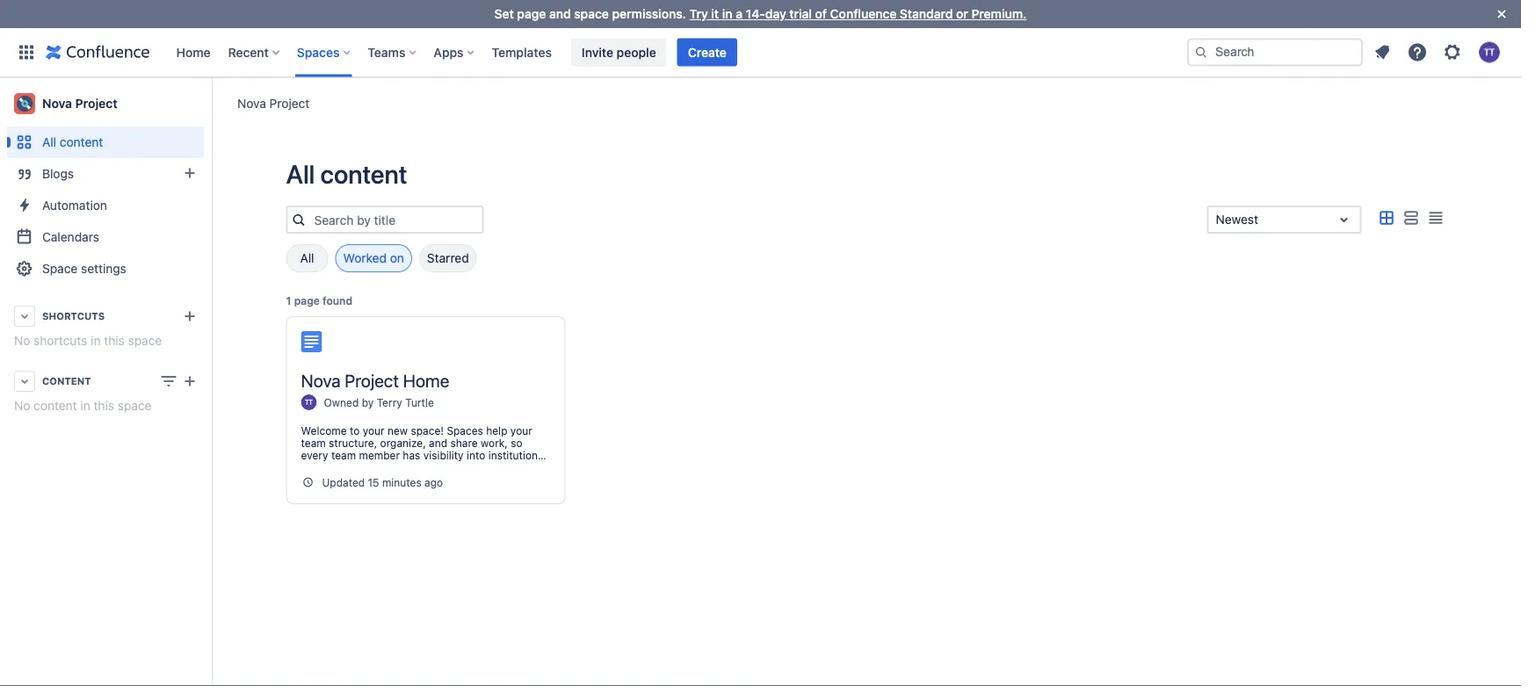 Task type: describe. For each thing, give the bounding box(es) containing it.
space for no shortcuts in this space
[[128, 334, 162, 348]]

try
[[690, 7, 708, 21]]

0 vertical spatial space
[[574, 7, 609, 21]]

create a page image
[[179, 371, 200, 392]]

collapse sidebar image
[[192, 86, 230, 121]]

Search by title field
[[309, 207, 482, 232]]

15
[[368, 476, 379, 489]]

terry turtle link
[[377, 396, 434, 409]]

space settings link
[[7, 253, 204, 285]]

no for no content in this space
[[14, 399, 30, 413]]

or
[[956, 7, 968, 21]]

1 nova project from the left
[[237, 96, 310, 110]]

open image
[[1334, 209, 1355, 230]]

turtle
[[405, 396, 434, 409]]

starred
[[427, 251, 469, 265]]

add shortcut image
[[179, 306, 200, 327]]

no content in this space
[[14, 399, 152, 413]]

invite people button
[[571, 38, 667, 66]]

calendars link
[[7, 221, 204, 253]]

profile picture image
[[301, 395, 317, 410]]

close image
[[1491, 4, 1513, 25]]

ago
[[425, 476, 443, 489]]

search image
[[1194, 45, 1208, 59]]

updated
[[322, 476, 365, 489]]

settings
[[81, 261, 126, 276]]

updated 15 minutes ago
[[322, 476, 443, 489]]

shortcuts button
[[7, 301, 204, 332]]

newest
[[1216, 212, 1258, 227]]

people
[[617, 45, 656, 59]]

0 horizontal spatial nova project link
[[7, 86, 204, 121]]

this for shortcuts
[[104, 334, 125, 348]]

it
[[711, 7, 719, 21]]

in for no shortcuts in this space
[[91, 334, 101, 348]]

cards image
[[1376, 208, 1397, 229]]

set page and space permissions. try it in a 14-day trial of confluence standard or premium.
[[494, 7, 1027, 21]]

create
[[688, 45, 727, 59]]

2 horizontal spatial project
[[345, 370, 399, 391]]

worked on button
[[335, 244, 412, 272]]

confluence
[[830, 7, 897, 21]]

blogs
[[42, 167, 74, 181]]

your profile and preferences image
[[1479, 42, 1500, 63]]

help icon image
[[1407, 42, 1428, 63]]

trial
[[790, 7, 812, 21]]

space settings
[[42, 261, 126, 276]]

nova project home
[[301, 370, 449, 391]]

worked
[[343, 251, 387, 265]]

home link
[[171, 38, 216, 66]]

blogs link
[[7, 158, 204, 190]]

found
[[323, 294, 353, 307]]

minutes
[[382, 476, 422, 489]]

global element
[[11, 28, 1184, 77]]

spaces
[[297, 45, 340, 59]]

and
[[549, 7, 571, 21]]

project inside space element
[[75, 96, 117, 111]]

apps button
[[428, 38, 481, 66]]

space
[[42, 261, 78, 276]]

2 vertical spatial content
[[34, 399, 77, 413]]

all button
[[286, 244, 328, 272]]

teams button
[[362, 38, 423, 66]]

templates link
[[486, 38, 557, 66]]

0 vertical spatial content
[[60, 135, 103, 149]]

14-
[[746, 7, 765, 21]]

banner containing home
[[0, 28, 1521, 77]]



Task type: locate. For each thing, give the bounding box(es) containing it.
a
[[736, 7, 743, 21]]

invite people
[[582, 45, 656, 59]]

in left a
[[722, 7, 733, 21]]

no shortcuts in this space
[[14, 334, 162, 348]]

page
[[517, 7, 546, 21], [294, 294, 320, 307]]

2 no from the top
[[14, 399, 30, 413]]

nova project up "all content" link
[[42, 96, 117, 111]]

change view image
[[158, 371, 179, 392]]

of
[[815, 7, 827, 21]]

0 horizontal spatial nova project
[[42, 96, 117, 111]]

confluence image
[[46, 42, 150, 63], [46, 42, 150, 63]]

0 horizontal spatial in
[[80, 399, 90, 413]]

0 vertical spatial all content
[[42, 135, 103, 149]]

content down content
[[34, 399, 77, 413]]

0 vertical spatial this
[[104, 334, 125, 348]]

try it in a 14-day trial of confluence standard or premium. link
[[690, 7, 1027, 21]]

all up 1 page found
[[300, 251, 314, 265]]

2 vertical spatial in
[[80, 399, 90, 413]]

this for content
[[94, 399, 114, 413]]

compact list image
[[1425, 208, 1446, 229]]

0 horizontal spatial all content
[[42, 135, 103, 149]]

invite
[[582, 45, 613, 59]]

1 vertical spatial home
[[403, 370, 449, 391]]

permissions.
[[612, 7, 686, 21]]

all inside button
[[300, 251, 314, 265]]

0 vertical spatial page
[[517, 7, 546, 21]]

0 horizontal spatial nova
[[42, 96, 72, 111]]

list image
[[1400, 208, 1422, 229]]

all content inside space element
[[42, 135, 103, 149]]

0 vertical spatial no
[[14, 334, 30, 348]]

all up all button on the top of the page
[[286, 159, 315, 189]]

1 vertical spatial all content
[[286, 159, 407, 189]]

space
[[574, 7, 609, 21], [128, 334, 162, 348], [118, 399, 152, 413]]

page image
[[301, 331, 322, 352]]

0 horizontal spatial project
[[75, 96, 117, 111]]

content
[[42, 376, 91, 387]]

2 vertical spatial space
[[118, 399, 152, 413]]

0 horizontal spatial page
[[294, 294, 320, 307]]

1 horizontal spatial page
[[517, 7, 546, 21]]

0 vertical spatial in
[[722, 7, 733, 21]]

nova up "all content" link
[[42, 96, 72, 111]]

space down 'content' dropdown button
[[118, 399, 152, 413]]

1 vertical spatial content
[[320, 159, 407, 189]]

this
[[104, 334, 125, 348], [94, 399, 114, 413]]

page for and
[[517, 7, 546, 21]]

no
[[14, 334, 30, 348], [14, 399, 30, 413]]

all inside space element
[[42, 135, 56, 149]]

page right 1
[[294, 294, 320, 307]]

nova project link
[[7, 86, 204, 121], [237, 94, 310, 112]]

no left shortcuts
[[14, 334, 30, 348]]

spaces button
[[292, 38, 357, 66]]

1 horizontal spatial nova
[[237, 96, 266, 110]]

0 horizontal spatial home
[[176, 45, 211, 59]]

by
[[362, 396, 374, 409]]

1 vertical spatial this
[[94, 399, 114, 413]]

nova project link up "all content" link
[[7, 86, 204, 121]]

1 horizontal spatial nova project
[[237, 96, 310, 110]]

calendars
[[42, 230, 99, 244]]

page for found
[[294, 294, 320, 307]]

recent button
[[223, 38, 286, 66]]

page right set in the left of the page
[[517, 7, 546, 21]]

all
[[42, 135, 56, 149], [286, 159, 315, 189], [300, 251, 314, 265]]

apps
[[434, 45, 464, 59]]

set
[[494, 7, 514, 21]]

0 vertical spatial home
[[176, 45, 211, 59]]

all content up blogs
[[42, 135, 103, 149]]

content button
[[7, 366, 204, 397]]

create a blog image
[[179, 163, 200, 184]]

all content link
[[7, 127, 204, 158]]

owned
[[324, 396, 359, 409]]

settings icon image
[[1442, 42, 1463, 63]]

1 page found
[[286, 294, 353, 307]]

all content
[[42, 135, 103, 149], [286, 159, 407, 189]]

Search field
[[1187, 38, 1363, 66]]

home up turtle
[[403, 370, 449, 391]]

content up blogs
[[60, 135, 103, 149]]

1 horizontal spatial nova project link
[[237, 94, 310, 112]]

2 horizontal spatial in
[[722, 7, 733, 21]]

premium.
[[972, 7, 1027, 21]]

1 horizontal spatial home
[[403, 370, 449, 391]]

terry
[[377, 396, 402, 409]]

no for no shortcuts in this space
[[14, 334, 30, 348]]

space right and
[[574, 7, 609, 21]]

1 horizontal spatial in
[[91, 334, 101, 348]]

1 horizontal spatial project
[[269, 96, 310, 110]]

banner
[[0, 28, 1521, 77]]

space down shortcuts dropdown button
[[128, 334, 162, 348]]

create link
[[677, 38, 737, 66]]

1 vertical spatial space
[[128, 334, 162, 348]]

shortcuts
[[42, 311, 105, 322]]

1 vertical spatial page
[[294, 294, 320, 307]]

1 vertical spatial no
[[14, 399, 30, 413]]

automation
[[42, 198, 107, 213]]

no down 'content' dropdown button
[[14, 399, 30, 413]]

2 vertical spatial all
[[300, 251, 314, 265]]

automation link
[[7, 190, 204, 221]]

this down 'content' dropdown button
[[94, 399, 114, 413]]

on
[[390, 251, 404, 265]]

nova up profile picture
[[301, 370, 341, 391]]

nova project inside space element
[[42, 96, 117, 111]]

project
[[269, 96, 310, 110], [75, 96, 117, 111], [345, 370, 399, 391]]

1 vertical spatial all
[[286, 159, 315, 189]]

notification icon image
[[1372, 42, 1393, 63]]

space for no content in this space
[[118, 399, 152, 413]]

1 no from the top
[[14, 334, 30, 348]]

in down content
[[80, 399, 90, 413]]

home up collapse sidebar icon
[[176, 45, 211, 59]]

2 horizontal spatial nova
[[301, 370, 341, 391]]

day
[[765, 7, 786, 21]]

1 vertical spatial in
[[91, 334, 101, 348]]

templates
[[492, 45, 552, 59]]

nova project down recent popup button
[[237, 96, 310, 110]]

this down shortcuts dropdown button
[[104, 334, 125, 348]]

nova inside space element
[[42, 96, 72, 111]]

2 nova project from the left
[[42, 96, 117, 111]]

nova
[[237, 96, 266, 110], [42, 96, 72, 111], [301, 370, 341, 391]]

home inside "link"
[[176, 45, 211, 59]]

content up search by title field
[[320, 159, 407, 189]]

worked on
[[343, 251, 404, 265]]

nova project
[[237, 96, 310, 110], [42, 96, 117, 111]]

shortcuts
[[34, 334, 87, 348]]

project up the by
[[345, 370, 399, 391]]

1 horizontal spatial all content
[[286, 159, 407, 189]]

in for no content in this space
[[80, 399, 90, 413]]

appswitcher icon image
[[16, 42, 37, 63]]

1
[[286, 294, 291, 307]]

space element
[[0, 77, 211, 686]]

teams
[[368, 45, 406, 59]]

project down "spaces"
[[269, 96, 310, 110]]

recent
[[228, 45, 269, 59]]

in down shortcuts dropdown button
[[91, 334, 101, 348]]

all content up search by title field
[[286, 159, 407, 189]]

standard
[[900, 7, 953, 21]]

0 vertical spatial all
[[42, 135, 56, 149]]

None text field
[[1216, 211, 1219, 229]]

starred button
[[419, 244, 477, 272]]

home
[[176, 45, 211, 59], [403, 370, 449, 391]]

nova right collapse sidebar icon
[[237, 96, 266, 110]]

nova project link down recent popup button
[[237, 94, 310, 112]]

project up "all content" link
[[75, 96, 117, 111]]

content
[[60, 135, 103, 149], [320, 159, 407, 189], [34, 399, 77, 413]]

in
[[722, 7, 733, 21], [91, 334, 101, 348], [80, 399, 90, 413]]

owned by terry turtle
[[324, 396, 434, 409]]

all up blogs
[[42, 135, 56, 149]]



Task type: vqa. For each thing, say whether or not it's contained in the screenshot.
ago at bottom
yes



